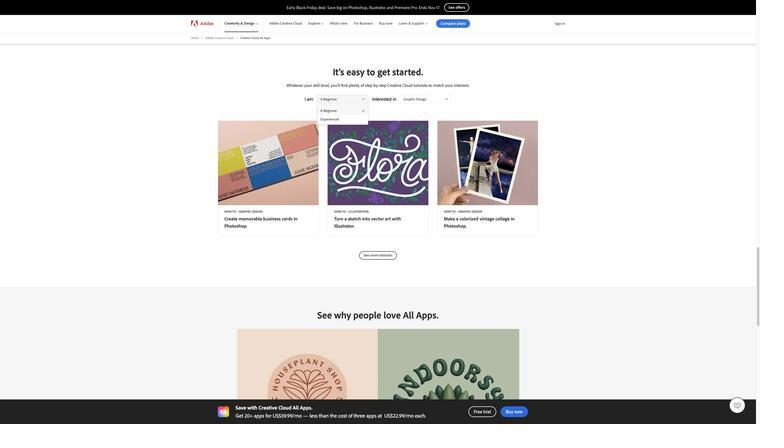 Task type: locate. For each thing, give the bounding box(es) containing it.
how- inside how-to • graphic design make a colorized vintage collage in photoshop.
[[444, 210, 452, 214]]

1 beginner from the top
[[324, 97, 337, 102]]

2 horizontal spatial how-
[[444, 210, 452, 214]]

in inside how-to • graphic design make a colorized vintage collage in photoshop.
[[511, 216, 515, 222]]

1 horizontal spatial a
[[456, 216, 459, 222]]

us$ right the at
[[385, 413, 393, 419]]

0 horizontal spatial see
[[317, 309, 332, 321]]

1 horizontal spatial tutorials
[[414, 83, 428, 88]]

& right creativity
[[241, 21, 243, 26]]

1 horizontal spatial save
[[328, 5, 336, 10]]

99 right 59
[[287, 413, 293, 419]]

in right the 'collage'
[[511, 216, 515, 222]]

support
[[412, 21, 424, 26]]

1 horizontal spatial 99
[[399, 413, 405, 419]]

buy
[[379, 21, 385, 26], [506, 409, 513, 415]]

all
[[260, 36, 263, 40], [403, 309, 414, 321], [293, 405, 299, 411]]

than
[[319, 413, 329, 419]]

• inside how-to • illustration turn a sketch into vector art with illustrator.
[[347, 210, 348, 214]]

1 a from the left
[[345, 216, 347, 222]]

1 horizontal spatial your
[[445, 83, 453, 88]]

photoshop.
[[224, 223, 248, 229], [444, 223, 467, 229]]

2 • from the left
[[347, 210, 348, 214]]

/mo left each.
[[405, 413, 414, 419]]

1 horizontal spatial /mo
[[405, 413, 414, 419]]

on
[[343, 5, 347, 10]]

0 horizontal spatial apps
[[254, 413, 264, 419]]

1 horizontal spatial apps.
[[416, 309, 439, 321]]

tutorials right the more
[[380, 253, 393, 258]]

how- up make
[[444, 210, 452, 214]]

adobe creative cloud link
[[264, 15, 305, 32], [206, 36, 234, 40]]

/mo
[[293, 413, 302, 419], [405, 413, 414, 419]]

beginner inside list box
[[324, 108, 337, 113]]

buy now for the bottommost buy now 'link'
[[506, 409, 523, 415]]

explore button
[[305, 15, 327, 32]]

0 vertical spatial a beginner
[[321, 97, 337, 102]]

buy now
[[379, 21, 393, 26], [506, 409, 523, 415]]

0 horizontal spatial .
[[286, 413, 287, 419]]

0 horizontal spatial your
[[304, 83, 312, 88]]

0 horizontal spatial /mo
[[293, 413, 302, 419]]

black
[[296, 5, 306, 10]]

1 photoshop. from the left
[[224, 223, 248, 229]]

2 a beginner from the top
[[321, 108, 337, 113]]

adobe creative cloud link down early on the top of page
[[264, 15, 305, 32]]

adobe up apps
[[269, 21, 279, 26]]

• for a
[[457, 210, 458, 214]]

graphic up the colorized
[[459, 210, 471, 214]]

1 horizontal spatial in
[[393, 96, 397, 102]]

a beginner button
[[317, 95, 368, 103]]

for business
[[354, 21, 373, 26]]

whatever your skill level, you'll find plenty of step-by-step creative cloud tutorials to match your interests.
[[287, 83, 470, 88]]

0 horizontal spatial adobe creative cloud
[[206, 36, 234, 40]]

0 horizontal spatial save
[[236, 405, 246, 411]]

&
[[241, 21, 243, 26], [409, 21, 411, 26]]

illustration
[[349, 210, 369, 214]]

0 horizontal spatial now
[[386, 21, 393, 26]]

to up turn
[[342, 210, 346, 214]]

beginner
[[324, 97, 337, 102], [324, 108, 337, 113]]

0 horizontal spatial photoshop.
[[224, 223, 248, 229]]

17.
[[436, 5, 440, 10]]

2 us$ from the left
[[385, 413, 393, 419]]

creative down creativity & design dropdown button in the top left of the page
[[240, 36, 251, 40]]

1 how- from the left
[[224, 210, 232, 214]]

0 vertical spatial beginner
[[324, 97, 337, 102]]

a right am
[[321, 97, 323, 102]]

0 horizontal spatial 99
[[287, 413, 293, 419]]

. right for
[[286, 413, 287, 419]]

your left skill
[[304, 83, 312, 88]]

a inside a beginner list box
[[321, 108, 323, 113]]

all up us$59.99 per month per license element at the bottom of the page
[[293, 405, 299, 411]]

0 vertical spatial buy now
[[379, 21, 393, 26]]

graphic
[[404, 97, 416, 102], [239, 210, 251, 214], [459, 210, 471, 214]]

a right turn
[[345, 216, 347, 222]]

1 horizontal spatial buy now
[[506, 409, 523, 415]]

see left the more
[[364, 253, 369, 258]]

how- up 'create'
[[224, 210, 232, 214]]

sketch
[[348, 216, 361, 222]]

0 horizontal spatial graphic
[[239, 210, 251, 214]]

a beginner up experienced
[[321, 108, 337, 113]]

2 & from the left
[[409, 21, 411, 26]]

learn & support
[[399, 21, 424, 26]]

of left step-
[[361, 83, 364, 88]]

1 horizontal spatial how-
[[334, 210, 342, 214]]

1 vertical spatial save
[[236, 405, 246, 411]]

a
[[345, 216, 347, 222], [456, 216, 459, 222]]

us$ right for
[[273, 413, 281, 419]]

0 vertical spatial with
[[392, 216, 401, 222]]

started.
[[393, 66, 423, 78]]

a inside how-to • illustration turn a sketch into vector art with illustrator.
[[345, 216, 347, 222]]

0 horizontal spatial buy now
[[379, 21, 393, 26]]

to up make
[[452, 210, 456, 214]]

1 • from the left
[[237, 210, 238, 214]]

0 horizontal spatial in
[[294, 216, 298, 222]]

see more tutorials link
[[359, 251, 397, 260]]

& inside creativity & design dropdown button
[[241, 21, 243, 26]]

all left apps
[[260, 36, 263, 40]]

adobe creative cloud link down creativity
[[206, 36, 234, 40]]

what's new link
[[327, 15, 351, 32]]

to
[[367, 66, 375, 78], [429, 83, 432, 88], [232, 210, 236, 214], [342, 210, 346, 214], [452, 210, 456, 214]]

0 horizontal spatial •
[[237, 210, 238, 214]]

99 right 22
[[399, 413, 405, 419]]

2 apps from the left
[[366, 413, 377, 419]]

3 how- from the left
[[444, 210, 452, 214]]

photoshop. inside how-to • graphic design make a colorized vintage collage in photoshop.
[[444, 223, 467, 229]]

a beginner for a beginner list box
[[321, 108, 337, 113]]

1 horizontal spatial graphic
[[404, 97, 416, 102]]

a up experienced
[[321, 108, 323, 113]]

apps. inside save with creative cloud all apps. get 20+ apps for us$ 59 . 99 /mo — less than the cost of three apps at us$ 22 . 99 /mo each.
[[300, 405, 313, 411]]

in right interested
[[393, 96, 397, 102]]

beginner inside dropdown button
[[324, 97, 337, 102]]

easy
[[347, 66, 365, 78]]

to left get
[[367, 66, 375, 78]]

cloud
[[293, 21, 302, 26], [226, 36, 234, 40], [252, 36, 259, 40], [403, 83, 413, 88], [278, 405, 292, 411]]

22
[[393, 413, 398, 419]]

0 horizontal spatial how-
[[224, 210, 232, 214]]

1 vertical spatial buy
[[506, 409, 513, 415]]

1 vertical spatial all
[[403, 309, 414, 321]]

—
[[303, 413, 308, 419]]

0 vertical spatial all
[[260, 36, 263, 40]]

2 horizontal spatial all
[[403, 309, 414, 321]]

to inside how-to • illustration turn a sketch into vector art with illustrator.
[[342, 210, 346, 214]]

you'll
[[331, 83, 340, 88]]

interested in
[[372, 96, 397, 102]]

buy now for the left buy now 'link'
[[379, 21, 393, 26]]

0 horizontal spatial all
[[260, 36, 263, 40]]

0 horizontal spatial us$
[[273, 413, 281, 419]]

beginner down level, in the top left of the page
[[324, 97, 337, 102]]

love
[[384, 309, 401, 321]]

a right make
[[456, 216, 459, 222]]

how- inside how-to • graphic design create memorable business cards in photoshop.
[[224, 210, 232, 214]]

1 vertical spatial adobe creative cloud link
[[206, 36, 234, 40]]

& inside 'learn & support' dropdown button
[[409, 21, 411, 26]]

1 horizontal spatial buy now link
[[501, 407, 528, 417]]

a beginner down level, in the top left of the page
[[321, 97, 337, 102]]

1 vertical spatial a beginner
[[321, 108, 337, 113]]

tutorials
[[414, 83, 428, 88], [380, 253, 393, 258]]

2 beginner from the top
[[324, 108, 337, 113]]

to inside how-to • graphic design create memorable business cards in photoshop.
[[232, 210, 236, 214]]

1 a from the top
[[321, 97, 323, 102]]

1 horizontal spatial us$
[[385, 413, 393, 419]]

1 horizontal spatial all
[[293, 405, 299, 411]]

graphic up memorable
[[239, 210, 251, 214]]

adobe creative cloud
[[269, 21, 302, 26], [206, 36, 234, 40]]

& for learn
[[409, 21, 411, 26]]

the
[[330, 413, 337, 419]]

cloud down black
[[293, 21, 302, 26]]

a beginner inside list box
[[321, 108, 337, 113]]

0 horizontal spatial apps.
[[300, 405, 313, 411]]

all inside save with creative cloud all apps. get 20+ apps for us$ 59 . 99 /mo — less than the cost of three apps at us$ 22 . 99 /mo each.
[[293, 405, 299, 411]]

creative down early on the top of page
[[280, 21, 292, 26]]

colorized
[[460, 216, 479, 222]]

0 horizontal spatial buy
[[379, 21, 385, 26]]

design inside popup button
[[416, 97, 427, 102]]

what's
[[330, 21, 340, 26]]

of
[[361, 83, 364, 88], [348, 413, 353, 419]]

step-
[[365, 83, 374, 88]]

1 horizontal spatial with
[[392, 216, 401, 222]]

into
[[362, 216, 370, 222]]

/mo left '—'
[[293, 413, 302, 419]]

1 vertical spatial adobe creative cloud
[[206, 36, 234, 40]]

see inside see more tutorials link
[[364, 253, 369, 258]]

buy for the bottommost buy now 'link'
[[506, 409, 513, 415]]

2 vertical spatial all
[[293, 405, 299, 411]]

see left 'why'
[[317, 309, 332, 321]]

2 horizontal spatial in
[[511, 216, 515, 222]]

0 horizontal spatial with
[[247, 405, 257, 411]]

creative cloud all apps
[[240, 36, 271, 40]]

1 vertical spatial see
[[317, 309, 332, 321]]

with right art
[[392, 216, 401, 222]]

creative inside save with creative cloud all apps. get 20+ apps for us$ 59 . 99 /mo — less than the cost of three apps at us$ 22 . 99 /mo each.
[[259, 405, 277, 411]]

graphic inside how-to • graphic design create memorable business cards in photoshop.
[[239, 210, 251, 214]]

2 horizontal spatial •
[[457, 210, 458, 214]]

to for make a colorized vintage collage in photoshop.
[[452, 210, 456, 214]]

cloud down creativity
[[226, 36, 234, 40]]

graphic inside how-to • graphic design make a colorized vintage collage in photoshop.
[[459, 210, 471, 214]]

us$59.99 per month per license element
[[273, 413, 302, 419]]

graphic for create memorable business cards in photoshop.
[[239, 210, 251, 214]]

adobe creative cloud down creativity
[[206, 36, 234, 40]]

graphic right "interested in"
[[404, 97, 416, 102]]

1 horizontal spatial apps
[[366, 413, 377, 419]]

with up 20+
[[247, 405, 257, 411]]

1 horizontal spatial now
[[515, 409, 523, 415]]

1 horizontal spatial buy
[[506, 409, 513, 415]]

creative up for
[[259, 405, 277, 411]]

1 apps from the left
[[254, 413, 264, 419]]

1 vertical spatial a
[[321, 108, 323, 113]]

adobe right home
[[206, 36, 214, 40]]

to inside how-to • graphic design make a colorized vintage collage in photoshop.
[[452, 210, 456, 214]]

interested
[[372, 96, 392, 102]]

a for "a beginner" dropdown button
[[321, 97, 323, 102]]

new
[[341, 21, 348, 26]]

1 horizontal spatial see
[[364, 253, 369, 258]]

1 vertical spatial buy now link
[[501, 407, 528, 417]]

1 vertical spatial tutorials
[[380, 253, 393, 258]]

• inside how-to • graphic design make a colorized vintage collage in photoshop.
[[457, 210, 458, 214]]

1 horizontal spatial of
[[361, 83, 364, 88]]

us$
[[273, 413, 281, 419], [385, 413, 393, 419]]

0 vertical spatial adobe creative cloud link
[[264, 15, 305, 32]]

free
[[474, 409, 483, 415]]

of right 'cost'
[[348, 413, 353, 419]]

how- inside how-to • illustration turn a sketch into vector art with illustrator.
[[334, 210, 342, 214]]

a inside "a beginner" dropdown button
[[321, 97, 323, 102]]

save left the big
[[328, 5, 336, 10]]

with inside save with creative cloud all apps. get 20+ apps for us$ 59 . 99 /mo — less than the cost of three apps at us$ 22 . 99 /mo each.
[[247, 405, 257, 411]]

& right 'learn'
[[409, 21, 411, 26]]

. right the at
[[398, 413, 399, 419]]

a beginner inside dropdown button
[[321, 97, 337, 102]]

tutorials up graphic design popup button
[[414, 83, 428, 88]]

1 your from the left
[[304, 83, 312, 88]]

2 a from the top
[[321, 108, 323, 113]]

1 vertical spatial buy now
[[506, 409, 523, 415]]

to for create memorable business cards in photoshop.
[[232, 210, 236, 214]]

ends
[[419, 5, 427, 10]]

a beginner
[[321, 97, 337, 102], [321, 108, 337, 113]]

1 & from the left
[[241, 21, 243, 26]]

2 a from the left
[[456, 216, 459, 222]]

to up 'create'
[[232, 210, 236, 214]]

apps
[[254, 413, 264, 419], [366, 413, 377, 419]]

1 vertical spatial of
[[348, 413, 353, 419]]

1 vertical spatial apps.
[[300, 405, 313, 411]]

photoshop. down 'create'
[[224, 223, 248, 229]]

apps left the at
[[366, 413, 377, 419]]

99
[[287, 413, 293, 419], [399, 413, 405, 419]]

1 horizontal spatial photoshop.
[[444, 223, 467, 229]]

all right "love"
[[403, 309, 414, 321]]

of inside save with creative cloud all apps. get 20+ apps for us$ 59 . 99 /mo — less than the cost of three apps at us$ 22 . 99 /mo each.
[[348, 413, 353, 419]]

3 • from the left
[[457, 210, 458, 214]]

buy right trial
[[506, 409, 513, 415]]

2 horizontal spatial graphic
[[459, 210, 471, 214]]

0 horizontal spatial a
[[345, 216, 347, 222]]

• inside how-to • graphic design create memorable business cards in photoshop.
[[237, 210, 238, 214]]

people
[[353, 309, 382, 321]]

0 horizontal spatial buy now link
[[376, 15, 396, 32]]

apps. for love
[[416, 309, 439, 321]]

0 horizontal spatial of
[[348, 413, 353, 419]]

1 horizontal spatial &
[[409, 21, 411, 26]]

beginner up experienced
[[324, 108, 337, 113]]

for business link
[[351, 15, 376, 32]]

apps left for
[[254, 413, 264, 419]]

learn & support button
[[396, 15, 431, 32]]

•
[[237, 210, 238, 214], [347, 210, 348, 214], [457, 210, 458, 214]]

0 vertical spatial apps.
[[416, 309, 439, 321]]

substance 3d painter image
[[218, 407, 229, 417]]

0 vertical spatial buy now link
[[376, 15, 396, 32]]

0 vertical spatial see
[[364, 253, 369, 258]]

for
[[354, 21, 359, 26]]

2 photoshop. from the left
[[444, 223, 467, 229]]

buy right the business on the top of the page
[[379, 21, 385, 26]]

with
[[392, 216, 401, 222], [247, 405, 257, 411]]

1 vertical spatial beginner
[[324, 108, 337, 113]]

get
[[236, 413, 243, 419]]

in right cards
[[294, 216, 298, 222]]

how- up turn
[[334, 210, 342, 214]]

1 horizontal spatial •
[[347, 210, 348, 214]]

2 how- from the left
[[334, 210, 342, 214]]

creativity & design
[[225, 21, 255, 26]]

& for creativity
[[241, 21, 243, 26]]

photoshop. down make
[[444, 223, 467, 229]]

1 horizontal spatial .
[[398, 413, 399, 419]]

vintage
[[480, 216, 494, 222]]

0 vertical spatial buy
[[379, 21, 385, 26]]

learn
[[399, 21, 408, 26]]

0 horizontal spatial &
[[241, 21, 243, 26]]

adobe left creativity
[[200, 20, 214, 26]]

your right match
[[445, 83, 453, 88]]

to for turn a sketch into vector art with illustrator.
[[342, 210, 346, 214]]

1 vertical spatial with
[[247, 405, 257, 411]]

0 vertical spatial a
[[321, 97, 323, 102]]

apps.
[[416, 309, 439, 321], [300, 405, 313, 411]]

save up get at the left bottom
[[236, 405, 246, 411]]

cloud up 59
[[278, 405, 292, 411]]

1 a beginner from the top
[[321, 97, 337, 102]]

in
[[393, 96, 397, 102], [294, 216, 298, 222], [511, 216, 515, 222]]

deal:
[[318, 5, 327, 10]]

experienced
[[321, 117, 339, 122]]

adobe creative cloud down early on the top of page
[[269, 21, 302, 26]]

0 vertical spatial of
[[361, 83, 364, 88]]

1 horizontal spatial adobe creative cloud
[[269, 21, 302, 26]]

beginner for "a beginner" dropdown button
[[324, 97, 337, 102]]



Task type: vqa. For each thing, say whether or not it's contained in the screenshot.
CORPORATE RESPONSIBILITY
no



Task type: describe. For each thing, give the bounding box(es) containing it.
less
[[310, 413, 318, 419]]

art
[[385, 216, 391, 222]]

sign
[[555, 21, 562, 26]]

apps. for cloud
[[300, 405, 313, 411]]

design inside dropdown button
[[244, 21, 255, 26]]

collage
[[496, 216, 510, 222]]

0 horizontal spatial adobe creative cloud link
[[206, 36, 234, 40]]

design inside how-to • graphic design create memorable business cards in photoshop.
[[252, 210, 263, 214]]

a inside how-to • graphic design make a colorized vintage collage in photoshop.
[[456, 216, 459, 222]]

59
[[281, 413, 286, 419]]

0 vertical spatial tutorials
[[414, 83, 428, 88]]

cards
[[282, 216, 293, 222]]

buy for the left buy now 'link'
[[379, 21, 385, 26]]

0 horizontal spatial tutorials
[[380, 253, 393, 258]]

how-to • graphic design make a colorized vintage collage in photoshop.
[[444, 210, 515, 229]]

all for see why people love all apps.
[[403, 309, 414, 321]]

20+
[[245, 413, 253, 419]]

what's new
[[330, 21, 348, 26]]

save with creative cloud all apps. get 20+ apps for us$ 59 . 99 /mo — less than the cost of three apps at us$ 22 . 99 /mo each.
[[236, 405, 426, 419]]

and
[[387, 5, 394, 10]]

sign in
[[555, 21, 565, 26]]

photoshop,
[[348, 5, 368, 10]]

it's
[[333, 66, 344, 78]]

business
[[263, 216, 281, 222]]

see for see more tutorials
[[364, 253, 369, 258]]

to left match
[[429, 83, 432, 88]]

1 99 from the left
[[287, 413, 293, 419]]

i am
[[305, 96, 313, 102]]

whatever
[[287, 83, 303, 88]]

see for see why people love all apps.
[[317, 309, 332, 321]]

level,
[[321, 83, 330, 88]]

big
[[337, 5, 342, 10]]

how- for create memorable business cards in photoshop.
[[224, 210, 232, 214]]

us$22.99 per month per license element
[[385, 413, 414, 419]]

cost
[[338, 413, 347, 419]]

make
[[444, 216, 455, 222]]

2 . from the left
[[398, 413, 399, 419]]

by-
[[374, 83, 379, 88]]

how- for make a colorized vintage collage in photoshop.
[[444, 210, 452, 214]]

illustrator.
[[334, 223, 355, 229]]

pro.
[[411, 5, 418, 10]]

home
[[191, 36, 199, 40]]

photoshop. inside how-to • graphic design create memorable business cards in photoshop.
[[224, 223, 248, 229]]

am
[[307, 96, 313, 102]]

all for save with creative cloud all apps. get 20+ apps for us$ 59 . 99 /mo — less than the cost of three apps at us$ 22 . 99 /mo each.
[[293, 405, 299, 411]]

1 /mo from the left
[[293, 413, 302, 419]]

graphic inside graphic design popup button
[[404, 97, 416, 102]]

step
[[379, 83, 387, 88]]

at
[[378, 413, 382, 419]]

explore
[[309, 21, 320, 26]]

how-to • illustration turn a sketch into vector art with illustrator.
[[334, 210, 401, 229]]

a for a beginner list box
[[321, 108, 323, 113]]

memorable
[[239, 216, 262, 222]]

apps
[[264, 36, 271, 40]]

design inside how-to • graphic design make a colorized vintage collage in photoshop.
[[472, 210, 482, 214]]

interests.
[[454, 83, 470, 88]]

a beginner list box
[[317, 106, 368, 124]]

with inside how-to • illustration turn a sketch into vector art with illustrator.
[[392, 216, 401, 222]]

2 your from the left
[[445, 83, 453, 88]]

premiere
[[395, 5, 410, 10]]

0 vertical spatial adobe creative cloud
[[269, 21, 302, 26]]

skill
[[313, 83, 320, 88]]

in
[[562, 21, 565, 26]]

get
[[377, 66, 390, 78]]

find
[[341, 83, 348, 88]]

1 horizontal spatial adobe creative cloud link
[[264, 15, 305, 32]]

creative right step
[[388, 83, 402, 88]]

in inside how-to • graphic design create memorable business cards in photoshop.
[[294, 216, 298, 222]]

adobe link
[[186, 15, 219, 32]]

graphic design
[[404, 97, 427, 102]]

three
[[354, 413, 365, 419]]

2 99 from the left
[[399, 413, 405, 419]]

creative down creativity
[[215, 36, 225, 40]]

see why people love all apps.
[[317, 309, 439, 321]]

0 vertical spatial save
[[328, 5, 336, 10]]

illustrator,
[[369, 5, 386, 10]]

graphic design button
[[400, 95, 452, 103]]

save inside save with creative cloud all apps. get 20+ apps for us$ 59 . 99 /mo — less than the cost of three apps at us$ 22 . 99 /mo each.
[[236, 405, 246, 411]]

image image
[[237, 329, 520, 424]]

for
[[266, 413, 272, 419]]

trial
[[484, 409, 491, 415]]

more
[[370, 253, 379, 258]]

create
[[224, 216, 238, 222]]

0 vertical spatial now
[[386, 21, 393, 26]]

creativity & design button
[[219, 15, 264, 32]]

1 vertical spatial now
[[515, 409, 523, 415]]

it's easy to get started.
[[333, 66, 423, 78]]

early black friday deal: save big on photoshop, illustrator, and premiere pro. ends nov 17.
[[287, 5, 440, 10]]

• for memorable
[[237, 210, 238, 214]]

creativity
[[225, 21, 240, 26]]

2 /mo from the left
[[405, 413, 414, 419]]

cloud inside save with creative cloud all apps. get 20+ apps for us$ 59 . 99 /mo — less than the cost of three apps at us$ 22 . 99 /mo each.
[[278, 405, 292, 411]]

cloud down started.
[[403, 83, 413, 88]]

vector
[[371, 216, 384, 222]]

how- for turn a sketch into vector art with illustrator.
[[334, 210, 342, 214]]

1 . from the left
[[286, 413, 287, 419]]

beginner for a beginner list box
[[324, 108, 337, 113]]

how-to • graphic design create memorable business cards in photoshop.
[[224, 210, 298, 229]]

friday
[[307, 5, 317, 10]]

see more tutorials
[[364, 253, 393, 258]]

business
[[360, 21, 373, 26]]

match
[[433, 83, 444, 88]]

1 us$ from the left
[[273, 413, 281, 419]]

home link
[[191, 36, 199, 40]]

• for sketch
[[347, 210, 348, 214]]

free trial link
[[469, 407, 497, 417]]

sign in button
[[554, 19, 566, 28]]

each.
[[415, 413, 426, 419]]

early
[[287, 5, 295, 10]]

a beginner for "a beginner" dropdown button
[[321, 97, 337, 102]]

i
[[305, 96, 306, 102]]

graphic for make a colorized vintage collage in photoshop.
[[459, 210, 471, 214]]

cloud left apps
[[252, 36, 259, 40]]

turn
[[334, 216, 344, 222]]

nov
[[428, 5, 435, 10]]



